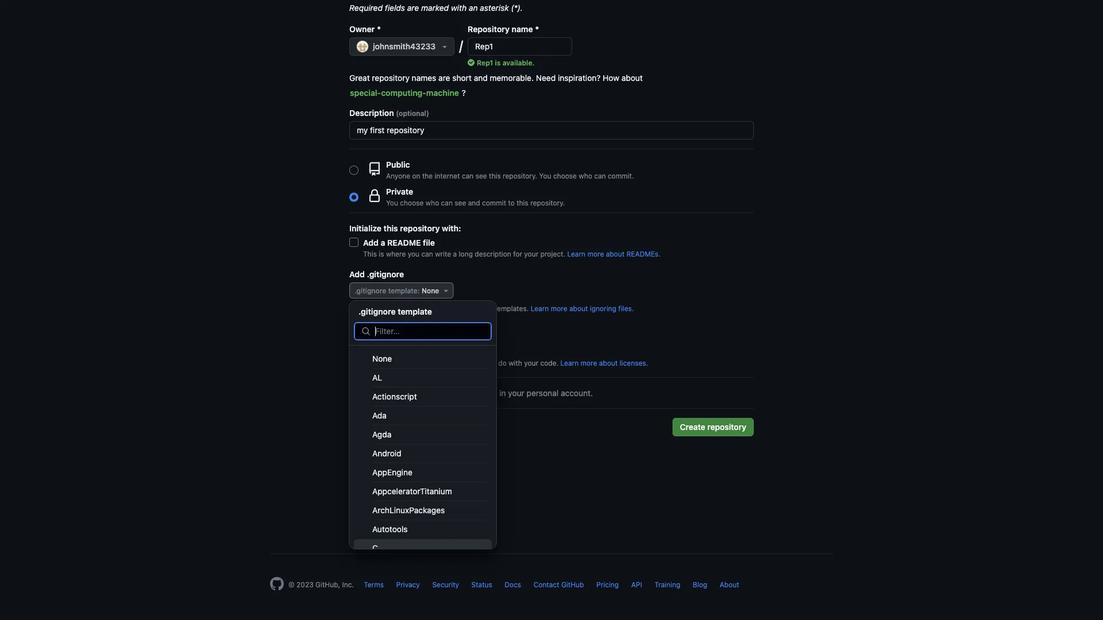 Task type: describe. For each thing, give the bounding box(es) containing it.
create
[[680, 423, 706, 432]]

1 vertical spatial triangle down image
[[442, 286, 451, 295]]

1 vertical spatial none
[[384, 341, 402, 349]]

description
[[475, 250, 511, 258]]

template for .gitignore template
[[398, 307, 432, 316]]

0 horizontal spatial :
[[380, 341, 382, 349]]

your inside add a readme file this is where you can write a long description for your project. learn more about readmes.
[[524, 250, 539, 258]]

contact github link
[[534, 581, 584, 589]]

triangle down image inside johnsmith43233 popup button
[[440, 42, 450, 51]]

appceleratortitanium
[[372, 487, 452, 497]]

files
[[397, 305, 410, 313]]

private
[[386, 187, 413, 196]]

they
[[437, 359, 451, 367]]

you
[[408, 250, 420, 258]]

a right search icon
[[381, 324, 385, 334]]

license
[[355, 341, 380, 349]]

.gitignore template : none
[[355, 287, 439, 295]]

great repository names are short and memorable. need inspiration? how about special-computing-machine ?
[[349, 73, 645, 98]]

autotools
[[372, 525, 408, 534]]

blog
[[693, 581, 708, 589]]

a left long
[[453, 250, 457, 258]]

1 vertical spatial license
[[356, 359, 379, 367]]

others
[[396, 359, 417, 367]]

© 2023 github, inc.
[[288, 581, 354, 589]]

inspiration?
[[558, 73, 601, 82]]

2023
[[297, 581, 314, 589]]

repository inside great repository names are short and memorable. need inspiration? how about special-computing-machine ?
[[372, 73, 410, 82]]

on
[[412, 172, 420, 180]]

can inside add a readme file this is where you can write a long description for your project. learn more about readmes.
[[422, 250, 433, 258]]

repository left in
[[460, 388, 497, 398]]

about inside great repository names are short and memorable. need inspiration? how about special-computing-machine ?
[[622, 73, 643, 82]]

docs link
[[505, 581, 521, 589]]

add a readme file this is where you can write a long description for your project. learn more about readmes.
[[363, 238, 661, 258]]

0 horizontal spatial with
[[451, 3, 467, 12]]

github
[[561, 581, 584, 589]]

can right internet at the left top
[[462, 172, 474, 180]]

need
[[536, 73, 556, 82]]

0 vertical spatial none
[[422, 287, 439, 295]]

choose inside private you choose who can see and commit to this repository.
[[400, 199, 424, 207]]

readme
[[387, 238, 421, 247]]

repository name *
[[468, 24, 539, 34]]

private
[[432, 388, 458, 398]]

account.
[[561, 388, 593, 398]]

1 vertical spatial your
[[524, 359, 539, 367]]

commit
[[482, 199, 506, 207]]

2 vertical spatial this
[[384, 224, 398, 233]]

ignoring
[[590, 305, 617, 313]]

of
[[486, 305, 493, 313]]

names
[[412, 73, 436, 82]]

0 horizontal spatial you
[[363, 388, 377, 398]]

a left list
[[469, 305, 473, 313]]

api
[[631, 581, 642, 589]]

not
[[412, 305, 423, 313]]

about inside add a readme file this is where you can write a long description for your project. learn more about readmes.
[[606, 250, 625, 258]]

(optional)
[[396, 109, 429, 117]]

android
[[372, 449, 401, 459]]

search image
[[361, 327, 371, 336]]

repository inside button
[[708, 423, 747, 432]]

.gitignore template
[[359, 307, 432, 316]]

this inside public anyone on the internet can see this repository. you choose who can commit.
[[489, 172, 501, 180]]

see inside private you choose who can see and commit to this repository.
[[455, 199, 466, 207]]

security link
[[432, 581, 459, 589]]

0 horizontal spatial to
[[425, 305, 432, 313]]

which
[[376, 305, 395, 313]]

learn more about ignoring files. link
[[531, 305, 634, 313]]

appengine
[[372, 468, 413, 478]]

2 * from the left
[[535, 24, 539, 34]]

can right they
[[453, 359, 464, 367]]

contact
[[534, 581, 559, 589]]

about left licenses.
[[599, 359, 618, 367]]

machine
[[426, 88, 459, 98]]

where
[[386, 250, 406, 258]]

contact github
[[534, 581, 584, 589]]

template for .gitignore template : none
[[388, 287, 418, 295]]

about
[[720, 581, 739, 589]]

repository up file
[[400, 224, 440, 233]]

blog link
[[693, 581, 708, 589]]

0 vertical spatial are
[[407, 3, 419, 12]]

a left private
[[426, 388, 430, 398]]

0 vertical spatial is
[[495, 59, 501, 67]]

2 vertical spatial none
[[372, 354, 392, 364]]

Add a README file checkbox
[[349, 238, 359, 247]]

public anyone on the internet can see this repository. you choose who can commit.
[[386, 160, 634, 180]]

1 vertical spatial with
[[509, 359, 522, 367]]

privacy
[[396, 581, 420, 589]]

you inside public anyone on the internet can see this repository. you choose who can commit.
[[539, 172, 551, 180]]

repository. inside private you choose who can see and commit to this repository.
[[531, 199, 565, 207]]

can't
[[480, 359, 497, 367]]

internet
[[435, 172, 460, 180]]

inc.
[[342, 581, 354, 589]]

2 vertical spatial more
[[581, 359, 597, 367]]

anyone
[[386, 172, 410, 180]]

project.
[[541, 250, 566, 258]]

api link
[[631, 581, 642, 589]]

with:
[[442, 224, 461, 233]]

more inside add a readme file this is where you can write a long description for your project. learn more about readmes.
[[588, 250, 604, 258]]

what
[[419, 359, 435, 367]]

in
[[500, 388, 506, 398]]

learn inside add a readme file this is where you can write a long description for your project. learn more about readmes.
[[567, 250, 586, 258]]

who inside private you choose who can see and commit to this repository.
[[426, 199, 439, 207]]

?
[[462, 88, 466, 98]]

2 vertical spatial your
[[508, 388, 525, 398]]

Template filter text field
[[375, 323, 491, 340]]

repository
[[468, 24, 510, 34]]

0 horizontal spatial are
[[379, 388, 391, 398]]

triangle down image
[[404, 341, 413, 350]]

public
[[386, 160, 410, 169]]

code.
[[541, 359, 559, 367]]

.gitignore for .gitignore template
[[359, 307, 396, 316]]

a
[[349, 359, 354, 367]]

short
[[452, 73, 472, 82]]

great
[[349, 73, 370, 82]]

creating
[[393, 388, 423, 398]]

about left ignoring
[[569, 305, 588, 313]]

file
[[423, 238, 435, 247]]

from
[[452, 305, 467, 313]]

pricing
[[597, 581, 619, 589]]

create repository
[[680, 423, 747, 432]]

.gitignore for .gitignore template : none
[[355, 287, 386, 295]]



Task type: vqa. For each thing, say whether or not it's contained in the screenshot.
the bottommost to
yes



Task type: locate. For each thing, give the bounding box(es) containing it.
(*).
[[511, 3, 523, 12]]

who inside public anyone on the internet can see this repository. you choose who can commit.
[[579, 172, 592, 180]]

1 horizontal spatial *
[[535, 24, 539, 34]]

add down this
[[349, 270, 365, 279]]

are
[[407, 3, 419, 12], [439, 73, 450, 82], [379, 388, 391, 398]]

this right commit
[[517, 199, 529, 207]]

with right the do on the left bottom
[[509, 359, 522, 367]]

2 vertical spatial are
[[379, 388, 391, 398]]

repository. inside public anyone on the internet can see this repository. you choose who can commit.
[[503, 172, 537, 180]]

1 vertical spatial choose
[[349, 324, 379, 334]]

1 choose from the top
[[349, 305, 374, 313]]

with left an
[[451, 3, 467, 12]]

this
[[363, 250, 377, 258]]

choose a license
[[349, 324, 415, 334]]

repository. down public anyone on the internet can see this repository. you choose who can commit.
[[531, 199, 565, 207]]

0 vertical spatial see
[[476, 172, 487, 180]]

* right name at top
[[535, 24, 539, 34]]

add
[[363, 238, 379, 247], [349, 270, 365, 279]]

this inside private you choose who can see and commit to this repository.
[[517, 199, 529, 207]]

0 horizontal spatial see
[[455, 199, 466, 207]]

template
[[388, 287, 418, 295], [398, 307, 432, 316]]

1 * from the left
[[377, 24, 381, 34]]

choose left "commit."
[[553, 172, 577, 180]]

johnsmith43233
[[373, 42, 436, 51]]

0 vertical spatial choose
[[553, 172, 577, 180]]

1 vertical spatial are
[[439, 73, 450, 82]]

you inside private you choose who can see and commit to this repository.
[[386, 199, 398, 207]]

create repository button
[[673, 418, 754, 437]]

long
[[459, 250, 473, 258]]

an
[[469, 3, 478, 12]]

choose for choose which files not to track from a list of templates. learn more about ignoring files.
[[349, 305, 374, 313]]

0 vertical spatial .gitignore
[[367, 270, 404, 279]]

0 vertical spatial add
[[363, 238, 379, 247]]

al
[[372, 373, 382, 383]]

marked
[[421, 3, 449, 12]]

tells
[[381, 359, 394, 367]]

how
[[603, 73, 619, 82]]

about right how
[[622, 73, 643, 82]]

1 vertical spatial .gitignore
[[355, 287, 386, 295]]

1 horizontal spatial is
[[495, 59, 501, 67]]

choose up search icon
[[349, 305, 374, 313]]

1 vertical spatial repository.
[[531, 199, 565, 207]]

0 vertical spatial :
[[418, 287, 420, 295]]

initialize
[[349, 224, 382, 233]]

this
[[489, 172, 501, 180], [517, 199, 529, 207], [384, 224, 398, 233]]

0 vertical spatial template
[[388, 287, 418, 295]]

can
[[462, 172, 474, 180], [594, 172, 606, 180], [441, 199, 453, 207], [422, 250, 433, 258], [453, 359, 464, 367]]

2 vertical spatial and
[[466, 359, 478, 367]]

choose inside public anyone on the internet can see this repository. you choose who can commit.
[[553, 172, 577, 180]]

choose up the license
[[349, 324, 379, 334]]

None text field
[[350, 122, 753, 139]]

to right commit
[[508, 199, 515, 207]]

1 vertical spatial you
[[386, 199, 398, 207]]

security
[[432, 581, 459, 589]]

who down the
[[426, 199, 439, 207]]

.gitignore up .gitignore template : none
[[367, 270, 404, 279]]

a
[[381, 238, 385, 247], [453, 250, 457, 258], [469, 305, 473, 313], [381, 324, 385, 334], [426, 388, 430, 398]]

1 vertical spatial choose
[[400, 199, 424, 207]]

1 horizontal spatial are
[[407, 3, 419, 12]]

owner *
[[349, 24, 381, 34]]

about
[[622, 73, 643, 82], [606, 250, 625, 258], [569, 305, 588, 313], [599, 359, 618, 367]]

docs
[[505, 581, 521, 589]]

description (optional)
[[349, 108, 429, 118]]

1 horizontal spatial you
[[386, 199, 398, 207]]

0 vertical spatial you
[[539, 172, 551, 180]]

0 horizontal spatial license
[[356, 359, 379, 367]]

training
[[655, 581, 681, 589]]

* right the owner
[[377, 24, 381, 34]]

write
[[435, 250, 451, 258]]

1 vertical spatial :
[[380, 341, 382, 349]]

your right for
[[524, 250, 539, 258]]

repo image
[[368, 162, 382, 176]]

to right not
[[425, 305, 432, 313]]

licenses.
[[620, 359, 648, 367]]

johnsmith43233 button
[[349, 37, 455, 56]]

0 horizontal spatial *
[[377, 24, 381, 34]]

see up "with:" at top
[[455, 199, 466, 207]]

description
[[349, 108, 394, 118]]

none down license : none at the bottom of the page
[[372, 354, 392, 364]]

0 vertical spatial choose
[[349, 305, 374, 313]]

0 vertical spatial your
[[524, 250, 539, 258]]

and left can't
[[466, 359, 478, 367]]

repository right create
[[708, 423, 747, 432]]

about left readmes.
[[606, 250, 625, 258]]

can left "commit."
[[594, 172, 606, 180]]

license down ".gitignore template"
[[387, 324, 415, 334]]

2 vertical spatial learn
[[561, 359, 579, 367]]

.gitignore up choose a license
[[359, 307, 396, 316]]

1 horizontal spatial to
[[508, 199, 515, 207]]

a left 'readme'
[[381, 238, 385, 247]]

1 horizontal spatial this
[[489, 172, 501, 180]]

your left code.
[[524, 359, 539, 367]]

this up commit
[[489, 172, 501, 180]]

1 vertical spatial who
[[426, 199, 439, 207]]

license
[[387, 324, 415, 334], [356, 359, 379, 367]]

homepage image
[[270, 578, 284, 591]]

.gitignore down add .gitignore
[[355, 287, 386, 295]]

1 vertical spatial is
[[379, 250, 384, 258]]

triangle down image left / on the top of page
[[440, 42, 450, 51]]

your right in
[[508, 388, 525, 398]]

repository. up commit
[[503, 172, 537, 180]]

1 horizontal spatial with
[[509, 359, 522, 367]]

0 horizontal spatial choose
[[400, 199, 424, 207]]

:
[[418, 287, 420, 295], [380, 341, 382, 349]]

you
[[539, 172, 551, 180], [386, 199, 398, 207], [363, 388, 377, 398]]

memorable.
[[490, 73, 534, 82]]

1 vertical spatial this
[[517, 199, 529, 207]]

privacy link
[[396, 581, 420, 589]]

1 horizontal spatial who
[[579, 172, 592, 180]]

list
[[475, 305, 484, 313]]

c
[[372, 544, 378, 553]]

0 vertical spatial this
[[489, 172, 501, 180]]

see up private you choose who can see and commit to this repository.
[[476, 172, 487, 180]]

is right this
[[379, 250, 384, 258]]

1 horizontal spatial see
[[476, 172, 487, 180]]

are right fields
[[407, 3, 419, 12]]

1 horizontal spatial choose
[[553, 172, 577, 180]]

2 vertical spatial you
[[363, 388, 377, 398]]

repository up computing-
[[372, 73, 410, 82]]

add for add .gitignore
[[349, 270, 365, 279]]

archlinuxpackages
[[372, 506, 445, 515]]

terms
[[364, 581, 384, 589]]

0 vertical spatial who
[[579, 172, 592, 180]]

learn right project.
[[567, 250, 586, 258]]

learn right templates.
[[531, 305, 549, 313]]

2 horizontal spatial you
[[539, 172, 551, 180]]

Private radio
[[349, 193, 359, 202]]

0 vertical spatial repository.
[[503, 172, 537, 180]]

choose
[[349, 305, 374, 313], [349, 324, 379, 334]]

1 vertical spatial add
[[349, 270, 365, 279]]

: down choose a license
[[380, 341, 382, 349]]

fields
[[385, 3, 405, 12]]

add inside add a readme file this is where you can write a long description for your project. learn more about readmes.
[[363, 238, 379, 247]]

can up "with:" at top
[[441, 199, 453, 207]]

pricing link
[[597, 581, 619, 589]]

add .gitignore
[[349, 270, 404, 279]]

template left track
[[398, 307, 432, 316]]

and down rep1
[[474, 73, 488, 82]]

and
[[474, 73, 488, 82], [468, 199, 480, 207], [466, 359, 478, 367]]

0 vertical spatial more
[[588, 250, 604, 258]]

license : none
[[355, 341, 402, 349]]

learn right code.
[[561, 359, 579, 367]]

who
[[579, 172, 592, 180], [426, 199, 439, 207]]

who left "commit."
[[579, 172, 592, 180]]

about link
[[720, 581, 739, 589]]

1 vertical spatial learn
[[531, 305, 549, 313]]

are down al on the bottom left of page
[[379, 388, 391, 398]]

initialize this repository with:
[[349, 224, 461, 233]]

rep1
[[477, 59, 493, 67]]

0 horizontal spatial who
[[426, 199, 439, 207]]

repository
[[372, 73, 410, 82], [400, 224, 440, 233], [460, 388, 497, 398], [708, 423, 747, 432]]

Repository text field
[[468, 38, 572, 55]]

Public radio
[[349, 166, 359, 175]]

none up track
[[422, 287, 439, 295]]

add up this
[[363, 238, 379, 247]]

learn more about readmes. link
[[567, 250, 661, 258]]

lock image
[[368, 189, 382, 203]]

0 vertical spatial to
[[508, 199, 515, 207]]

choose down private
[[400, 199, 424, 207]]

see
[[476, 172, 487, 180], [455, 199, 466, 207]]

add for add a readme file this is where you can write a long description for your project. learn more about readmes.
[[363, 238, 379, 247]]

can down file
[[422, 250, 433, 258]]

are up machine
[[439, 73, 450, 82]]

is inside add a readme file this is where you can write a long description for your project. learn more about readmes.
[[379, 250, 384, 258]]

required
[[349, 3, 383, 12]]

1 horizontal spatial license
[[387, 324, 415, 334]]

more left ignoring
[[551, 305, 568, 313]]

learn more about licenses. link
[[561, 359, 648, 367]]

choose for choose a license
[[349, 324, 379, 334]]

you are creating a private repository in your personal account.
[[363, 388, 593, 398]]

none
[[422, 287, 439, 295], [384, 341, 402, 349], [372, 354, 392, 364]]

2 choose from the top
[[349, 324, 379, 334]]

actionscript
[[372, 392, 417, 402]]

©
[[288, 581, 295, 589]]

license right a
[[356, 359, 379, 367]]

none left triangle down icon on the left
[[384, 341, 402, 349]]

files.
[[619, 305, 634, 313]]

and inside great repository names are short and memorable. need inspiration? how about special-computing-machine ?
[[474, 73, 488, 82]]

commit.
[[608, 172, 634, 180]]

1 vertical spatial see
[[455, 199, 466, 207]]

1 horizontal spatial :
[[418, 287, 420, 295]]

track
[[433, 305, 450, 313]]

see inside public anyone on the internet can see this repository. you choose who can commit.
[[476, 172, 487, 180]]

special-
[[350, 88, 381, 98]]

more right project.
[[588, 250, 604, 258]]

and inside private you choose who can see and commit to this repository.
[[468, 199, 480, 207]]

2 horizontal spatial are
[[439, 73, 450, 82]]

are inside great repository names are short and memorable. need inspiration? how about special-computing-machine ?
[[439, 73, 450, 82]]

rep1 is available.
[[477, 59, 535, 67]]

check circle fill image
[[468, 59, 475, 66]]

0 vertical spatial license
[[387, 324, 415, 334]]

required fields are marked with an asterisk (*).
[[349, 3, 523, 12]]

template up files
[[388, 287, 418, 295]]

to inside private you choose who can see and commit to this repository.
[[508, 199, 515, 207]]

0 vertical spatial learn
[[567, 250, 586, 258]]

a license tells others what they can and can't do with your code. learn more about licenses.
[[349, 359, 648, 367]]

special-computing-machine button
[[349, 84, 460, 102]]

choose
[[553, 172, 577, 180], [400, 199, 424, 207]]

private you choose who can see and commit to this repository.
[[386, 187, 565, 207]]

owner
[[349, 24, 375, 34]]

1 vertical spatial to
[[425, 305, 432, 313]]

is
[[495, 59, 501, 67], [379, 250, 384, 258]]

choose which files not to track from a list of templates. learn more about ignoring files.
[[349, 305, 634, 313]]

do
[[498, 359, 507, 367]]

c option
[[354, 540, 492, 558]]

0 vertical spatial and
[[474, 73, 488, 82]]

this up 'readme'
[[384, 224, 398, 233]]

can inside private you choose who can see and commit to this repository.
[[441, 199, 453, 207]]

github,
[[316, 581, 340, 589]]

0 horizontal spatial is
[[379, 250, 384, 258]]

1 vertical spatial and
[[468, 199, 480, 207]]

status
[[472, 581, 492, 589]]

2 vertical spatial .gitignore
[[359, 307, 396, 316]]

0 vertical spatial with
[[451, 3, 467, 12]]

0 vertical spatial triangle down image
[[440, 42, 450, 51]]

and left commit
[[468, 199, 480, 207]]

training link
[[655, 581, 681, 589]]

/
[[459, 37, 463, 53]]

2 horizontal spatial this
[[517, 199, 529, 207]]

1 vertical spatial template
[[398, 307, 432, 316]]

more up account.
[[581, 359, 597, 367]]

templates.
[[495, 305, 529, 313]]

0 horizontal spatial this
[[384, 224, 398, 233]]

triangle down image
[[440, 42, 450, 51], [442, 286, 451, 295]]

triangle down image up track
[[442, 286, 451, 295]]

: up not
[[418, 287, 420, 295]]

1 vertical spatial more
[[551, 305, 568, 313]]

is right rep1
[[495, 59, 501, 67]]



